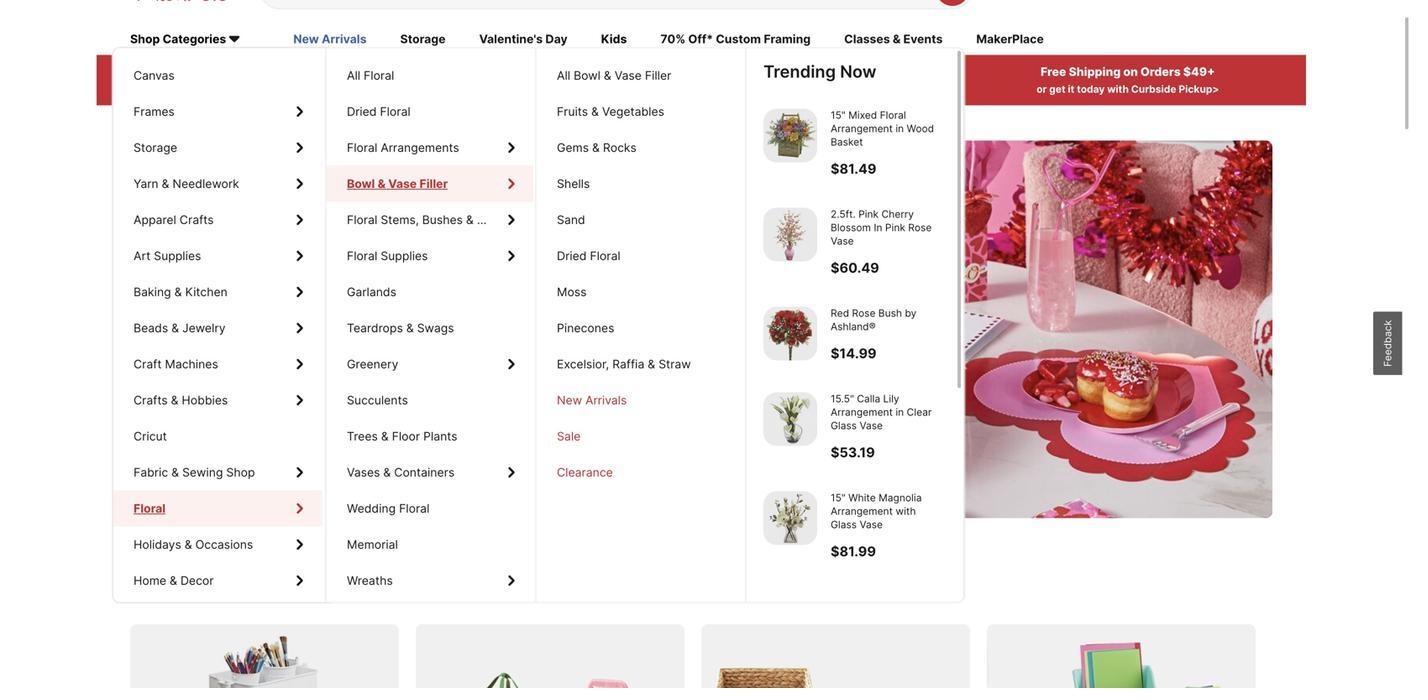 Task type: describe. For each thing, give the bounding box(es) containing it.
jewelry for 70% off* custom framing
[[182, 321, 226, 336]]

floral stems, bushes & picks link
[[327, 202, 533, 238]]

home & decor for classes & events
[[134, 574, 214, 589]]

home & decor for new arrivals
[[134, 574, 214, 589]]

art for new arrivals
[[134, 249, 151, 263]]

art supplies for shop categories
[[134, 249, 201, 263]]

1 horizontal spatial dried floral
[[557, 249, 621, 263]]

craft machines link for classes & events
[[113, 347, 322, 383]]

it inside free shipping on orders $49+ or get it today with curbside pickup>
[[1068, 83, 1075, 96]]

earn 9% in rewards when you use your michaels™ credit card.³ details & apply>
[[567, 65, 863, 96]]

$53.19
[[831, 445, 875, 461]]

0 horizontal spatial new arrivals link
[[293, 31, 367, 49]]

beads for new arrivals
[[134, 321, 168, 336]]

events
[[904, 32, 943, 46]]

yarn & needlework link for storage
[[113, 166, 322, 202]]

you
[[597, 83, 615, 96]]

0 vertical spatial new
[[293, 32, 319, 46]]

save
[[130, 577, 178, 602]]

three water hyacinth baskets in white, brown and tan image
[[702, 625, 970, 689]]

sale link
[[537, 419, 744, 455]]

crafts & hobbies link for shop categories
[[113, 383, 322, 419]]

canvas for shop categories
[[134, 68, 175, 83]]

beads for valentine's day
[[134, 321, 168, 336]]

shipping
[[1069, 65, 1121, 79]]

mixed
[[849, 109, 877, 121]]

framing
[[764, 32, 811, 46]]

heartfelt.
[[386, 340, 475, 366]]

art for valentine's day
[[134, 249, 151, 263]]

baking & kitchen for shop categories
[[134, 285, 228, 300]]

baking for 70% off* custom framing
[[134, 285, 171, 300]]

canvas for kids
[[134, 68, 175, 83]]

art for classes & events
[[134, 249, 151, 263]]

machines for storage
[[165, 357, 218, 372]]

supplies for valentine's day
[[154, 249, 201, 263]]

art for kids
[[134, 249, 151, 263]]

all inside 20% off all regular price purchases with code daily23us. exclusions apply>
[[233, 65, 249, 79]]

stems,
[[381, 213, 419, 227]]

art for 70% off* custom framing
[[134, 249, 151, 263]]

wreaths link
[[327, 563, 533, 599]]

floral link for new arrivals
[[113, 491, 322, 527]]

wood
[[907, 123, 934, 135]]

supplies inside "link"
[[381, 249, 428, 263]]

baking & kitchen link for 70% off* custom framing
[[113, 274, 322, 310]]

jewelry for kids
[[182, 321, 226, 336]]

apparel crafts link for valentine's day
[[113, 202, 322, 238]]

$81.49
[[831, 161, 877, 177]]

valentine's day link
[[479, 31, 568, 49]]

yarn & needlework for 70% off* custom framing
[[134, 177, 239, 191]]

0 vertical spatial dried floral
[[347, 105, 411, 119]]

picks
[[477, 213, 506, 227]]

excelsior, raffia & straw
[[557, 357, 691, 372]]

cricut for new arrivals
[[134, 430, 167, 444]]

trending
[[764, 61, 836, 82]]

home for shop categories
[[134, 574, 166, 589]]

sand link
[[537, 202, 744, 238]]

trending now
[[764, 61, 877, 82]]

yarn for 70% off* custom framing
[[134, 177, 158, 191]]

1 vertical spatial dried floral link
[[537, 238, 744, 274]]

trees & floor plants link
[[327, 419, 533, 455]]

jewelry for shop categories
[[182, 321, 226, 336]]

art supplies for kids
[[134, 249, 201, 263]]

beads & jewelry for shop categories
[[134, 321, 226, 336]]

frames link for kids
[[113, 94, 322, 130]]

wedding
[[347, 502, 396, 516]]

apply>
[[827, 83, 863, 96]]

memorial link
[[327, 527, 533, 563]]

basket
[[831, 136, 863, 148]]

plants
[[423, 430, 458, 444]]

yarn for storage
[[134, 177, 158, 191]]

filler inside bowl & vase filler link
[[420, 177, 448, 191]]

yarn & needlework link for 70% off* custom framing
[[113, 166, 322, 202]]

supplies for 70% off* custom framing
[[154, 249, 201, 263]]

15" for $81.99
[[831, 492, 846, 504]]

all for all bowl & vase filler
[[557, 68, 571, 83]]

handmade
[[240, 340, 341, 366]]

canvas link for 70% off* custom framing
[[113, 58, 322, 94]]

bowl & vase filler
[[347, 177, 448, 191]]

$14.99
[[831, 346, 877, 362]]

home & decor link for classes & events
[[113, 563, 322, 599]]

orders
[[1141, 65, 1181, 79]]

clear
[[907, 407, 932, 419]]

art supplies link for kids
[[113, 238, 322, 274]]

rose inside the 2.5ft. pink cherry blossom in pink rose vase
[[908, 222, 932, 234]]

shop for valentine's day
[[226, 466, 255, 480]]

beads & jewelry for valentine's day
[[134, 321, 226, 336]]

floral supplies link
[[327, 238, 533, 274]]

cherry
[[882, 208, 914, 221]]

holidays & occasions link for 70% off* custom framing
[[113, 527, 322, 563]]

ashland®
[[831, 321, 876, 333]]

1 vertical spatial dried
[[557, 249, 587, 263]]

& inside earn 9% in rewards when you use your michaels™ credit card.³ details & apply>
[[818, 83, 825, 96]]

bowl & vase filler link
[[327, 166, 533, 202]]

storage for classes & events
[[134, 141, 177, 155]]

9%
[[687, 65, 705, 79]]

home & decor link for kids
[[113, 563, 322, 599]]

fabric & sewing shop link for classes & events
[[113, 455, 322, 491]]

categories
[[163, 32, 226, 46]]

yarn & needlework link for new arrivals
[[113, 166, 322, 202]]

teardrops
[[347, 321, 403, 336]]

storage
[[297, 577, 373, 602]]

occasions for new arrivals
[[195, 538, 253, 552]]

machines for new arrivals
[[165, 357, 218, 372]]

0 horizontal spatial dried floral link
[[327, 94, 533, 130]]

holiday storage containers image
[[416, 625, 685, 689]]

crafts & hobbies for valentine's day
[[134, 394, 228, 408]]

off inside 20% off all regular price purchases with code daily23us. exclusions apply>
[[212, 65, 231, 79]]

floral link for valentine's day
[[113, 491, 322, 527]]

yarn for shop categories
[[134, 177, 158, 191]]

shells link
[[537, 166, 744, 202]]

15" white magnolia arrangement with glass vase
[[831, 492, 922, 531]]

rocks
[[603, 141, 637, 155]]

beads & jewelry link for kids
[[113, 310, 322, 347]]

clearance
[[557, 466, 613, 480]]

art supplies link for shop categories
[[113, 238, 322, 274]]

fabric & sewing shop for valentine's day
[[134, 466, 255, 480]]

white rolling cart with art supplies image
[[130, 625, 399, 689]]

2.5ft.
[[831, 208, 856, 221]]

1 vertical spatial new arrivals link
[[537, 383, 744, 419]]

apparel crafts link for shop categories
[[113, 202, 322, 238]]

occasions for valentine's day
[[195, 538, 253, 552]]

vase inside 15" white magnolia arrangement with glass vase
[[860, 519, 883, 531]]

garlands link
[[327, 274, 533, 310]]

0 vertical spatial new arrivals
[[293, 32, 367, 46]]

every
[[410, 577, 466, 602]]

0 vertical spatial bowl
[[574, 68, 601, 83]]

rewards
[[721, 65, 772, 79]]

shells
[[557, 177, 590, 191]]

20%
[[183, 65, 210, 79]]

straw
[[659, 357, 691, 372]]

moss
[[557, 285, 587, 300]]

1 vertical spatial bowl
[[347, 177, 375, 191]]

20% off all regular price purchases with code daily23us. exclusions apply>
[[183, 65, 393, 96]]

make it handmade and heartfelt.
[[164, 340, 475, 366]]

arrangement for $81.99
[[831, 506, 893, 518]]

kids link
[[601, 31, 627, 49]]

in for $53.19
[[896, 407, 904, 419]]

fruits & vegetables
[[557, 105, 665, 119]]

pickup>
[[1179, 83, 1220, 96]]

credit
[[715, 83, 746, 96]]

glass inside 15.5" calla lily arrangement in clear glass vase
[[831, 420, 857, 432]]

red rose bush by ashland®
[[831, 307, 917, 333]]

$60.49
[[831, 260, 879, 276]]

canvas link for storage
[[113, 58, 322, 94]]

pinecones link
[[537, 310, 744, 347]]

free
[[1041, 65, 1066, 79]]

floor
[[392, 430, 420, 444]]

home & decor for storage
[[134, 574, 214, 589]]

canvas for classes & events
[[134, 68, 175, 83]]

calla
[[857, 393, 881, 405]]

kitchen for shop categories
[[185, 285, 228, 300]]

fabric for 70% off* custom framing
[[134, 466, 168, 480]]

home & decor link for storage
[[113, 563, 322, 599]]

floral inside floral stems, bushes & picks link
[[347, 213, 377, 227]]

succulents link
[[327, 383, 533, 419]]

15.5" calla lily arrangement in clear glass vase
[[831, 393, 932, 432]]

fabric & sewing shop link for storage
[[113, 455, 322, 491]]

makerplace link
[[977, 31, 1044, 49]]

teardrops & swags
[[347, 321, 454, 336]]

by
[[905, 307, 917, 320]]

vase down floral arrangements
[[388, 177, 417, 191]]

memorial
[[347, 538, 398, 552]]

holidays & occasions link for new arrivals
[[113, 527, 322, 563]]

hobbies for storage
[[182, 394, 228, 408]]

beads & jewelry for 70% off* custom framing
[[134, 321, 226, 336]]

use
[[617, 83, 635, 96]]

holidays & occasions for new arrivals
[[134, 538, 253, 552]]

card.³
[[748, 83, 779, 96]]

apparel crafts for new arrivals
[[134, 213, 214, 227]]

apparel crafts link for 70% off* custom framing
[[113, 202, 322, 238]]

frames link for 70% off* custom framing
[[113, 94, 322, 130]]

colorful plastic storage bins image
[[987, 625, 1256, 689]]

canvas for valentine's day
[[134, 68, 175, 83]]

15.5"
[[831, 393, 854, 405]]

art supplies link for new arrivals
[[113, 238, 322, 274]]

daily23us.
[[238, 83, 297, 96]]

white
[[849, 492, 876, 504]]

up to 40% off valentine's day supplies
[[164, 230, 647, 329]]

glass inside 15" white magnolia arrangement with glass vase
[[831, 519, 857, 531]]

craft machines for 70% off* custom framing
[[134, 357, 218, 372]]

excelsior,
[[557, 357, 609, 372]]

arrangements
[[381, 141, 459, 155]]

sand
[[557, 213, 585, 227]]

apparel for classes & events
[[134, 213, 176, 227]]

teardrops & swags link
[[327, 310, 533, 347]]

craft machines link for valentine's day
[[113, 347, 322, 383]]

baking & kitchen link for valentine's day
[[113, 274, 322, 310]]

off*
[[688, 32, 713, 46]]

shop for shop categories
[[226, 466, 255, 480]]

craft machines link for new arrivals
[[113, 347, 322, 383]]

0 horizontal spatial on
[[183, 577, 208, 602]]

frames for storage
[[134, 105, 175, 119]]

baking & kitchen for storage
[[134, 285, 228, 300]]

purchases
[[332, 65, 393, 79]]

to
[[227, 230, 266, 282]]

storage for kids
[[134, 141, 177, 155]]

free shipping on orders $49+ or get it today with curbside pickup>
[[1037, 65, 1220, 96]]



Task type: locate. For each thing, give the bounding box(es) containing it.
dried down apply>
[[347, 105, 377, 119]]

arrangement inside 15" white magnolia arrangement with glass vase
[[831, 506, 893, 518]]

yarn & needlework link for shop categories
[[113, 166, 322, 202]]

dried floral link
[[327, 94, 533, 130], [537, 238, 744, 274]]

1 horizontal spatial arrivals
[[586, 394, 627, 408]]

yarn & needlework for kids
[[134, 177, 239, 191]]

0 vertical spatial 15"
[[831, 109, 846, 121]]

hobbies for valentine's day
[[182, 394, 228, 408]]

frames for shop categories
[[134, 105, 175, 119]]

needlework for shop categories
[[173, 177, 239, 191]]

item undefined image left red on the right
[[764, 307, 817, 361]]

kitchen for kids
[[185, 285, 228, 300]]

1 vertical spatial pink
[[885, 222, 906, 234]]

kitchen for classes & events
[[185, 285, 228, 300]]

all for all floral
[[347, 68, 361, 83]]

1 vertical spatial glass
[[831, 519, 857, 531]]

in for $81.49
[[896, 123, 904, 135]]

new up the sale
[[557, 394, 582, 408]]

0 vertical spatial new arrivals link
[[293, 31, 367, 49]]

machines for shop categories
[[165, 357, 218, 372]]

0 horizontal spatial rose
[[852, 307, 876, 320]]

0 vertical spatial off
[[212, 65, 231, 79]]

shop
[[130, 32, 160, 46], [184, 400, 212, 415], [226, 466, 255, 480], [226, 466, 255, 480], [226, 466, 255, 480], [226, 466, 255, 480], [226, 466, 255, 480], [226, 466, 255, 480], [226, 466, 255, 480], [226, 466, 255, 480]]

baking & kitchen for kids
[[134, 285, 228, 300]]

baking for storage
[[134, 285, 171, 300]]

on up curbside
[[1124, 65, 1138, 79]]

in right 9%
[[708, 65, 719, 79]]

valentine's inside up to 40% off valentine's day supplies
[[441, 230, 647, 282]]

0 vertical spatial rose
[[908, 222, 932, 234]]

2 horizontal spatial with
[[1107, 83, 1129, 96]]

sale
[[557, 430, 581, 444]]

get
[[1049, 83, 1066, 96]]

bushes
[[422, 213, 463, 227]]

filler up your
[[645, 68, 672, 83]]

gems & rocks
[[557, 141, 637, 155]]

baking & kitchen for valentine's day
[[134, 285, 228, 300]]

1 horizontal spatial it
[[1068, 83, 1075, 96]]

floral inside floral arrangements link
[[347, 141, 377, 155]]

yarn & needlework for new arrivals
[[134, 177, 239, 191]]

1 vertical spatial filler
[[420, 177, 448, 191]]

2 arrangement from the top
[[831, 407, 893, 419]]

vase down calla
[[860, 420, 883, 432]]

valentine's day
[[479, 32, 568, 46]]

kitchen
[[185, 285, 228, 300], [185, 285, 228, 300], [185, 285, 228, 300], [185, 285, 228, 300], [185, 285, 228, 300], [185, 285, 228, 300], [185, 285, 228, 300], [185, 285, 228, 300]]

canvas link for valentine's day
[[113, 58, 322, 94]]

vase
[[615, 68, 642, 83], [388, 177, 417, 191], [831, 235, 854, 247], [860, 420, 883, 432], [860, 519, 883, 531]]

for
[[378, 577, 406, 602]]

fabric for classes & events
[[134, 466, 168, 480]]

art supplies link for storage
[[113, 238, 322, 274]]

needlework for kids
[[173, 177, 239, 191]]

0 vertical spatial valentine's
[[479, 32, 543, 46]]

off inside up to 40% off valentine's day supplies
[[370, 230, 431, 282]]

0 vertical spatial on
[[1124, 65, 1138, 79]]

shop categories
[[130, 32, 226, 46]]

floral inside 15" mixed floral arrangement in wood basket
[[880, 109, 906, 121]]

all floral
[[347, 68, 394, 83]]

home & decor for shop categories
[[134, 574, 214, 589]]

1 item undefined image from the top
[[764, 109, 817, 163]]

gems & rocks link
[[537, 130, 744, 166]]

all up when
[[557, 68, 571, 83]]

storage link for 70% off* custom framing
[[113, 130, 322, 166]]

0 horizontal spatial now
[[215, 400, 241, 415]]

1 vertical spatial valentine's
[[441, 230, 647, 282]]

it right make
[[222, 340, 235, 366]]

arrivals up purchases
[[322, 32, 367, 46]]

your
[[637, 83, 660, 96]]

off
[[212, 65, 231, 79], [370, 230, 431, 282]]

now
[[840, 61, 877, 82], [215, 400, 241, 415]]

dried up 'moss'
[[557, 249, 587, 263]]

beads & jewelry for kids
[[134, 321, 226, 336]]

with inside free shipping on orders $49+ or get it today with curbside pickup>
[[1107, 83, 1129, 96]]

crafts & hobbies for 70% off* custom framing
[[134, 394, 228, 408]]

classes & events link
[[844, 31, 943, 49]]

baking & kitchen
[[134, 285, 228, 300], [134, 285, 228, 300], [134, 285, 228, 300], [134, 285, 228, 300], [134, 285, 228, 300], [134, 285, 228, 300], [134, 285, 228, 300], [134, 285, 228, 300]]

fabric & sewing shop link for kids
[[113, 455, 322, 491]]

1 horizontal spatial filler
[[645, 68, 672, 83]]

0 vertical spatial day
[[546, 32, 568, 46]]

0 vertical spatial now
[[840, 61, 877, 82]]

frames link for storage
[[113, 94, 322, 130]]

0 vertical spatial arrivals
[[322, 32, 367, 46]]

pink down cherry at the top right of the page
[[885, 222, 906, 234]]

on inside free shipping on orders $49+ or get it today with curbside pickup>
[[1124, 65, 1138, 79]]

makerplace
[[977, 32, 1044, 46]]

machines
[[165, 357, 218, 372], [165, 357, 218, 372], [165, 357, 218, 372], [165, 357, 218, 372], [165, 357, 218, 372], [165, 357, 218, 372], [165, 357, 218, 372], [165, 357, 218, 372]]

15"
[[831, 109, 846, 121], [831, 492, 846, 504]]

canvas link for kids
[[113, 58, 322, 94]]

beads for kids
[[134, 321, 168, 336]]

arrangement inside 15" mixed floral arrangement in wood basket
[[831, 123, 893, 135]]

frames for new arrivals
[[134, 105, 175, 119]]

0 horizontal spatial all
[[233, 65, 249, 79]]

save on creative storage for every space.
[[130, 577, 536, 602]]

15" inside 15" white magnolia arrangement with glass vase
[[831, 492, 846, 504]]

storage for shop categories
[[134, 141, 177, 155]]

art
[[134, 249, 151, 263], [134, 249, 151, 263], [134, 249, 151, 263], [134, 249, 151, 263], [134, 249, 151, 263], [134, 249, 151, 263], [134, 249, 151, 263], [134, 249, 151, 263]]

0 vertical spatial dried
[[347, 105, 377, 119]]

new
[[293, 32, 319, 46], [557, 394, 582, 408]]

0 vertical spatial it
[[1068, 83, 1075, 96]]

2 item undefined image from the top
[[764, 208, 817, 262]]

fabric & sewing shop for storage
[[134, 466, 255, 480]]

make
[[164, 340, 217, 366]]

1 vertical spatial it
[[222, 340, 235, 366]]

it right get
[[1068, 83, 1075, 96]]

15" left the white at the bottom
[[831, 492, 846, 504]]

wreaths
[[347, 574, 393, 589]]

1 horizontal spatial dried
[[557, 249, 587, 263]]

day up make
[[164, 277, 238, 329]]

vase inside 15.5" calla lily arrangement in clear glass vase
[[860, 420, 883, 432]]

fabric & sewing shop for new arrivals
[[134, 466, 255, 480]]

arrangement
[[831, 123, 893, 135], [831, 407, 893, 419], [831, 506, 893, 518]]

cricut link for classes & events
[[113, 419, 322, 455]]

filler up floral stems, bushes & picks link
[[420, 177, 448, 191]]

art supplies link
[[113, 238, 322, 274], [113, 238, 322, 274], [113, 238, 322, 274], [113, 238, 322, 274], [113, 238, 322, 274], [113, 238, 322, 274], [113, 238, 322, 274], [113, 238, 322, 274]]

storage link for kids
[[113, 130, 322, 166]]

0 horizontal spatial new
[[293, 32, 319, 46]]

bowl up when
[[574, 68, 601, 83]]

1 vertical spatial now
[[215, 400, 241, 415]]

0 horizontal spatial dried
[[347, 105, 377, 119]]

hobbies for new arrivals
[[182, 394, 228, 408]]

holidays & occasions link
[[113, 527, 322, 563], [113, 527, 322, 563], [113, 527, 322, 563], [113, 527, 322, 563], [113, 527, 322, 563], [113, 527, 322, 563], [113, 527, 322, 563], [113, 527, 322, 563]]

item undefined image for $81.99
[[764, 492, 817, 546]]

arrangement down the white at the bottom
[[831, 506, 893, 518]]

1 horizontal spatial dried floral link
[[537, 238, 744, 274]]

shop categories link
[[130, 31, 260, 49]]

crafts & hobbies link for 70% off* custom framing
[[113, 383, 322, 419]]

arrivals down excelsior, raffia & straw
[[586, 394, 627, 408]]

yarn for new arrivals
[[134, 177, 158, 191]]

craft machines link for kids
[[113, 347, 322, 383]]

pink up in
[[859, 208, 879, 221]]

holidays & occasions for 70% off* custom framing
[[134, 538, 253, 552]]

holidays for classes & events
[[134, 538, 181, 552]]

in
[[874, 222, 883, 234]]

with inside 20% off all regular price purchases with code daily23us. exclusions apply>
[[187, 83, 209, 96]]

5 item undefined image from the top
[[764, 492, 817, 546]]

home & decor link for 70% off* custom framing
[[113, 563, 322, 599]]

new arrivals link down raffia
[[537, 383, 744, 419]]

15" mixed floral arrangement in wood basket
[[831, 109, 934, 148]]

1 horizontal spatial bowl
[[574, 68, 601, 83]]

1 horizontal spatial new arrivals link
[[537, 383, 744, 419]]

storage link for valentine's day
[[113, 130, 322, 166]]

item undefined image
[[764, 109, 817, 163], [764, 208, 817, 262], [764, 307, 817, 361], [764, 393, 817, 446], [764, 492, 817, 546]]

storage
[[400, 32, 446, 46], [134, 141, 177, 155], [134, 141, 177, 155], [134, 141, 177, 155], [134, 141, 177, 155], [134, 141, 177, 155], [134, 141, 177, 155], [134, 141, 177, 155], [134, 141, 177, 155]]

item undefined image left 2.5ft.
[[764, 208, 817, 262]]

floral arrangements link
[[327, 130, 533, 166]]

fabric & sewing shop for shop categories
[[134, 466, 255, 480]]

containers
[[394, 466, 455, 480]]

new arrivals down excelsior, at the left
[[557, 394, 627, 408]]

art supplies for classes & events
[[134, 249, 201, 263]]

0 vertical spatial in
[[708, 65, 719, 79]]

1 vertical spatial in
[[896, 123, 904, 135]]

yarn for valentine's day
[[134, 177, 158, 191]]

arrangement down the mixed
[[831, 123, 893, 135]]

rose down cherry at the top right of the page
[[908, 222, 932, 234]]

vase down the white at the bottom
[[860, 519, 883, 531]]

item undefined image left $81.99
[[764, 492, 817, 546]]

0 vertical spatial pink
[[859, 208, 879, 221]]

glass down "15.5""
[[831, 420, 857, 432]]

canvas
[[134, 68, 175, 83], [134, 68, 175, 83], [134, 68, 175, 83], [134, 68, 175, 83], [134, 68, 175, 83], [134, 68, 175, 83], [134, 68, 175, 83], [134, 68, 175, 83]]

apparel for valentine's day
[[134, 213, 176, 227]]

item undefined image left "15.5""
[[764, 393, 817, 446]]

day inside up to 40% off valentine's day supplies
[[164, 277, 238, 329]]

cricut link for valentine's day
[[113, 419, 322, 455]]

1 horizontal spatial rose
[[908, 222, 932, 234]]

new arrivals link
[[293, 31, 367, 49], [537, 383, 744, 419]]

new up price
[[293, 32, 319, 46]]

arrangement down calla
[[831, 407, 893, 419]]

4 item undefined image from the top
[[764, 393, 817, 446]]

off up code
[[212, 65, 231, 79]]

craft for valentine's day
[[134, 357, 162, 372]]

in inside earn 9% in rewards when you use your michaels™ credit card.³ details & apply>
[[708, 65, 719, 79]]

off down "stems,"
[[370, 230, 431, 282]]

dried floral down apply>
[[347, 105, 411, 119]]

1 vertical spatial new arrivals
[[557, 394, 627, 408]]

shop for new arrivals
[[226, 466, 255, 480]]

3 item undefined image from the top
[[764, 307, 817, 361]]

sewing for new arrivals
[[182, 466, 223, 480]]

yarn & needlework link for valentine's day
[[113, 166, 322, 202]]

rose inside red rose bush by ashland®
[[852, 307, 876, 320]]

when
[[567, 83, 594, 96]]

yarn for classes & events
[[134, 177, 158, 191]]

2 vertical spatial arrangement
[[831, 506, 893, 518]]

1 vertical spatial arrangement
[[831, 407, 893, 419]]

jewelry
[[182, 321, 226, 336], [182, 321, 226, 336], [182, 321, 226, 336], [182, 321, 226, 336], [182, 321, 226, 336], [182, 321, 226, 336], [182, 321, 226, 336], [182, 321, 226, 336]]

apparel crafts for storage
[[134, 213, 214, 227]]

all inside all floral link
[[347, 68, 361, 83]]

floral inside wedding floral link
[[399, 502, 430, 516]]

valentine's inside the valentine's day link
[[479, 32, 543, 46]]

$81.99
[[831, 544, 876, 560]]

sewing for valentine's day
[[182, 466, 223, 480]]

in down lily
[[896, 407, 904, 419]]

1 arrangement from the top
[[831, 123, 893, 135]]

all up code
[[233, 65, 249, 79]]

floral inside "floral supplies" "link"
[[347, 249, 377, 263]]

trees & floor plants
[[347, 430, 458, 444]]

home & decor for 70% off* custom framing
[[134, 574, 214, 589]]

shop for classes & events
[[226, 466, 255, 480]]

apparel crafts for 70% off* custom framing
[[134, 213, 214, 227]]

crafts & hobbies for shop categories
[[134, 394, 228, 408]]

pink
[[859, 208, 879, 221], [885, 222, 906, 234]]

rose
[[908, 222, 932, 234], [852, 307, 876, 320]]

shop now
[[184, 400, 241, 415]]

vase up use
[[615, 68, 642, 83]]

2 vertical spatial in
[[896, 407, 904, 419]]

dried floral up 'moss'
[[557, 249, 621, 263]]

crafts & hobbies link for new arrivals
[[113, 383, 322, 419]]

kids
[[601, 32, 627, 46]]

1 horizontal spatial off
[[370, 230, 431, 282]]

shop for kids
[[226, 466, 255, 480]]

apparel crafts for shop categories
[[134, 213, 214, 227]]

dried floral link up the 'arrangements'
[[327, 94, 533, 130]]

1 vertical spatial arrivals
[[586, 394, 627, 408]]

fabric & sewing shop link for new arrivals
[[113, 455, 322, 491]]

fabric & sewing shop link
[[113, 455, 322, 491], [113, 455, 322, 491], [113, 455, 322, 491], [113, 455, 322, 491], [113, 455, 322, 491], [113, 455, 322, 491], [113, 455, 322, 491], [113, 455, 322, 491]]

needlework
[[173, 177, 239, 191], [173, 177, 239, 191], [173, 177, 239, 191], [173, 177, 239, 191], [173, 177, 239, 191], [173, 177, 239, 191], [173, 177, 239, 191], [173, 177, 239, 191]]

0 horizontal spatial day
[[164, 277, 238, 329]]

1 vertical spatial 15"
[[831, 492, 846, 504]]

0 vertical spatial arrangement
[[831, 123, 893, 135]]

with down magnolia
[[896, 506, 916, 518]]

storage for valentine's day
[[134, 141, 177, 155]]

now inside button
[[215, 400, 241, 415]]

beads for storage
[[134, 321, 168, 336]]

home & decor link for shop categories
[[113, 563, 322, 599]]

filler inside all bowl & vase filler link
[[645, 68, 672, 83]]

baking for shop categories
[[134, 285, 171, 300]]

0 horizontal spatial bowl
[[347, 177, 375, 191]]

in inside 15" mixed floral arrangement in wood basket
[[896, 123, 904, 135]]

floral link for 70% off* custom framing
[[113, 491, 322, 527]]

15" for $81.49
[[831, 109, 846, 121]]

jewelry for new arrivals
[[182, 321, 226, 336]]

frames
[[134, 105, 175, 119], [134, 105, 175, 119], [134, 105, 175, 119], [134, 105, 175, 119], [134, 105, 175, 119], [134, 105, 175, 119], [134, 105, 175, 119], [134, 105, 175, 119]]

1 horizontal spatial on
[[1124, 65, 1138, 79]]

clearance link
[[537, 455, 744, 491]]

wedding floral link
[[327, 491, 533, 527]]

0 horizontal spatial it
[[222, 340, 235, 366]]

1 horizontal spatial all
[[347, 68, 361, 83]]

floral supplies
[[347, 249, 428, 263]]

all up apply>
[[347, 68, 361, 83]]

0 horizontal spatial filler
[[420, 177, 448, 191]]

bowl
[[574, 68, 601, 83], [347, 177, 375, 191]]

frames for 70% off* custom framing
[[134, 105, 175, 119]]

dried floral link up pinecones link
[[537, 238, 744, 274]]

rose up 'ashland®'
[[852, 307, 876, 320]]

item undefined image down "details"
[[764, 109, 817, 163]]

yarn & needlework for storage
[[134, 177, 239, 191]]

0 horizontal spatial pink
[[859, 208, 879, 221]]

1 vertical spatial dried floral
[[557, 249, 621, 263]]

vase down blossom
[[831, 235, 854, 247]]

in left wood
[[896, 123, 904, 135]]

0 horizontal spatial arrivals
[[322, 32, 367, 46]]

occasions
[[195, 538, 253, 552], [195, 538, 253, 552], [195, 538, 253, 552], [195, 538, 253, 552], [195, 538, 253, 552], [195, 538, 253, 552], [195, 538, 253, 552], [195, 538, 253, 552]]

beads for classes & events
[[134, 321, 168, 336]]

1 horizontal spatial pink
[[885, 222, 906, 234]]

holidays & occasions for valentine's day
[[134, 538, 253, 552]]

1 horizontal spatial now
[[840, 61, 877, 82]]

0 horizontal spatial new arrivals
[[293, 32, 367, 46]]

1 vertical spatial new
[[557, 394, 582, 408]]

day up when
[[546, 32, 568, 46]]

15" left the mixed
[[831, 109, 846, 121]]

pinecones
[[557, 321, 614, 336]]

in inside 15.5" calla lily arrangement in clear glass vase
[[896, 407, 904, 419]]

0 horizontal spatial with
[[187, 83, 209, 96]]

1 horizontal spatial day
[[546, 32, 568, 46]]

&
[[893, 32, 901, 46], [604, 68, 611, 83], [818, 83, 825, 96], [591, 105, 599, 119], [592, 141, 600, 155], [162, 177, 169, 191], [162, 177, 169, 191], [162, 177, 169, 191], [162, 177, 169, 191], [162, 177, 169, 191], [162, 177, 169, 191], [162, 177, 169, 191], [162, 177, 169, 191], [378, 177, 386, 191], [466, 213, 474, 227], [174, 285, 182, 300], [174, 285, 182, 300], [174, 285, 182, 300], [174, 285, 182, 300], [174, 285, 182, 300], [174, 285, 182, 300], [174, 285, 182, 300], [174, 285, 182, 300], [171, 321, 179, 336], [171, 321, 179, 336], [171, 321, 179, 336], [171, 321, 179, 336], [171, 321, 179, 336], [171, 321, 179, 336], [171, 321, 179, 336], [171, 321, 179, 336], [406, 321, 414, 336], [648, 357, 655, 372], [171, 394, 179, 408], [171, 394, 179, 408], [171, 394, 179, 408], [171, 394, 179, 408], [171, 394, 179, 408], [171, 394, 179, 408], [171, 394, 179, 408], [171, 394, 179, 408], [381, 430, 389, 444], [171, 466, 179, 480], [171, 466, 179, 480], [171, 466, 179, 480], [171, 466, 179, 480], [171, 466, 179, 480], [171, 466, 179, 480], [171, 466, 179, 480], [171, 466, 179, 480], [383, 466, 391, 480], [185, 538, 192, 552], [185, 538, 192, 552], [185, 538, 192, 552], [185, 538, 192, 552], [185, 538, 192, 552], [185, 538, 192, 552], [185, 538, 192, 552], [185, 538, 192, 552], [170, 574, 177, 589], [170, 574, 177, 589], [170, 574, 177, 589], [170, 574, 177, 589], [170, 574, 177, 589], [170, 574, 177, 589], [170, 574, 177, 589], [170, 574, 177, 589]]

filler
[[645, 68, 672, 83], [420, 177, 448, 191]]

1 vertical spatial off
[[370, 230, 431, 282]]

sewing for shop categories
[[182, 466, 223, 480]]

craft for shop categories
[[134, 357, 162, 372]]

home & decor for kids
[[134, 574, 214, 589]]

craft for storage
[[134, 357, 162, 372]]

70% off* custom framing link
[[661, 31, 811, 49]]

vase inside the 2.5ft. pink cherry blossom in pink rose vase
[[831, 235, 854, 247]]

all bowl & vase filler
[[557, 68, 672, 83]]

0 horizontal spatial off
[[212, 65, 231, 79]]

3 arrangement from the top
[[831, 506, 893, 518]]

1 vertical spatial rose
[[852, 307, 876, 320]]

2 horizontal spatial all
[[557, 68, 571, 83]]

floral arrangements
[[347, 141, 459, 155]]

supplies for kids
[[154, 249, 201, 263]]

now up apply>
[[840, 61, 877, 82]]

with inside 15" white magnolia arrangement with glass vase
[[896, 506, 916, 518]]

with down 20%
[[187, 83, 209, 96]]

lily
[[883, 393, 899, 405]]

table of valentines day decor image
[[130, 141, 1273, 519]]

fabric for new arrivals
[[134, 466, 168, 480]]

holidays for storage
[[134, 538, 181, 552]]

supplies inside up to 40% off valentine's day supplies
[[248, 277, 411, 329]]

apparel crafts
[[134, 213, 214, 227], [134, 213, 214, 227], [134, 213, 214, 227], [134, 213, 214, 227], [134, 213, 214, 227], [134, 213, 214, 227], [134, 213, 214, 227], [134, 213, 214, 227]]

today
[[1077, 83, 1105, 96]]

craft machines
[[134, 357, 218, 372], [134, 357, 218, 372], [134, 357, 218, 372], [134, 357, 218, 372], [134, 357, 218, 372], [134, 357, 218, 372], [134, 357, 218, 372], [134, 357, 218, 372]]

frames link for shop categories
[[113, 94, 322, 130]]

0 vertical spatial filler
[[645, 68, 672, 83]]

bowl down floral arrangements
[[347, 177, 375, 191]]

exclusions
[[300, 83, 353, 96]]

now down make
[[215, 400, 241, 415]]

shop inside button
[[184, 400, 212, 415]]

1 15" from the top
[[831, 109, 846, 121]]

0 horizontal spatial dried floral
[[347, 105, 411, 119]]

1 horizontal spatial new arrivals
[[557, 394, 627, 408]]

apparel for storage
[[134, 213, 176, 227]]

2 15" from the top
[[831, 492, 846, 504]]

space.
[[471, 577, 536, 602]]

1 vertical spatial on
[[183, 577, 208, 602]]

code
[[211, 83, 236, 96]]

1 vertical spatial day
[[164, 277, 238, 329]]

canvas for storage
[[134, 68, 175, 83]]

new arrivals link up price
[[293, 31, 367, 49]]

and
[[346, 340, 381, 366]]

bush
[[879, 307, 902, 320]]

all inside all bowl & vase filler link
[[557, 68, 571, 83]]

arrangement inside 15.5" calla lily arrangement in clear glass vase
[[831, 407, 893, 419]]

2 glass from the top
[[831, 519, 857, 531]]

glass up $81.99
[[831, 519, 857, 531]]

1 horizontal spatial with
[[896, 506, 916, 518]]

on
[[1124, 65, 1138, 79], [183, 577, 208, 602]]

craft for classes & events
[[134, 357, 162, 372]]

with right today
[[1107, 83, 1129, 96]]

0 vertical spatial glass
[[831, 420, 857, 432]]

needlework for storage
[[173, 177, 239, 191]]

floral inside all floral link
[[364, 68, 394, 83]]

sewing for kids
[[182, 466, 223, 480]]

15" inside 15" mixed floral arrangement in wood basket
[[831, 109, 846, 121]]

gems
[[557, 141, 589, 155]]

moss link
[[537, 274, 744, 310]]

holidays for valentine's day
[[134, 538, 181, 552]]

magnolia
[[879, 492, 922, 504]]

classes & events
[[844, 32, 943, 46]]

frames link for classes & events
[[113, 94, 322, 130]]

cricut link
[[113, 419, 322, 455], [113, 419, 322, 455], [113, 419, 322, 455], [113, 419, 322, 455], [113, 419, 322, 455], [113, 419, 322, 455], [113, 419, 322, 455], [113, 419, 322, 455]]

on right save
[[183, 577, 208, 602]]

1 horizontal spatial new
[[557, 394, 582, 408]]

0 vertical spatial dried floral link
[[327, 94, 533, 130]]

new arrivals up price
[[293, 32, 367, 46]]

details
[[782, 83, 816, 96]]

all floral link
[[327, 58, 533, 94]]

1 glass from the top
[[831, 420, 857, 432]]

apparel for 70% off* custom framing
[[134, 213, 176, 227]]

day
[[546, 32, 568, 46], [164, 277, 238, 329]]

valentine's
[[479, 32, 543, 46], [441, 230, 647, 282]]



Task type: vqa. For each thing, say whether or not it's contained in the screenshot.
Baking & Kitchen for New Arrivals
yes



